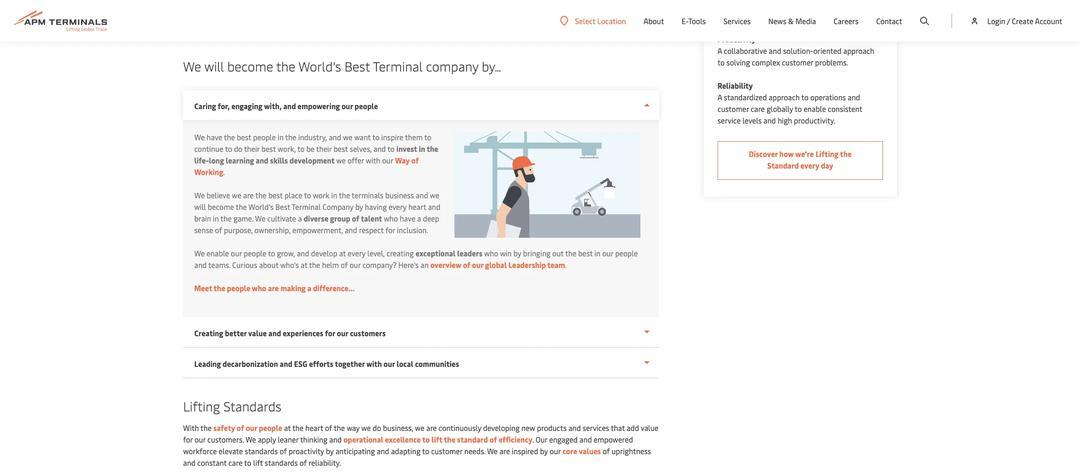 Task type: vqa. For each thing, say whether or not it's contained in the screenshot.
the rightmost AT
yes



Task type: locate. For each thing, give the bounding box(es) containing it.
every left level,
[[348, 248, 366, 258]]

diverse
[[304, 213, 329, 224]]

talent
[[361, 213, 382, 224]]

and inside who have a deep sense of purpose, ownership, empowerment, and respect for inclusion.
[[345, 225, 357, 235]]

0 vertical spatial for
[[386, 225, 395, 235]]

of down 'we enable our people to grow, and develop at every level, creating exceptional leaders'
[[341, 260, 348, 270]]

become
[[227, 57, 273, 75], [208, 202, 234, 212]]

best inside who win by bringing out the best in our people and teams. curious about who's at the helm of our company? here's an
[[578, 248, 593, 258]]

company
[[323, 202, 354, 212]]

care up levels
[[751, 104, 765, 114]]

who inside who win by bringing out the best in our people and teams. curious about who's at the helm of our company? here's an
[[484, 248, 498, 258]]

1 horizontal spatial .
[[533, 435, 534, 445]]

terminals
[[352, 190, 384, 200]]

workforce
[[183, 446, 217, 457]]

1 horizontal spatial customer
[[718, 104, 749, 114]]

continuously
[[439, 423, 482, 433]]

0 horizontal spatial care
[[229, 458, 243, 468]]

lift down apply
[[253, 458, 263, 468]]

at inside who win by bringing out the best in our people and teams. curious about who's at the helm of our company? here's an
[[301, 260, 308, 270]]

0 horizontal spatial heart
[[305, 423, 323, 433]]

1 vertical spatial do
[[373, 423, 381, 433]]

contact
[[877, 16, 903, 26]]

0 horizontal spatial .
[[223, 167, 225, 177]]

the right meet on the bottom of the page
[[214, 283, 225, 293]]

our inside the . our engaged and empowered workforce elevate standards of proactivity by anticipating and adapting to customer needs. we are inspired by our
[[550, 446, 561, 457]]

0 vertical spatial who
[[384, 213, 398, 224]]

to inside we believe we are the best place to work in the terminals business and we will become the world's best terminal company by having every heart and brain in the game. we cultivate a
[[304, 190, 311, 200]]

customer inside proactivity a collaborative and solution-oriented approach to solving complex customer problems.
[[782, 57, 814, 67]]

1 horizontal spatial care
[[751, 104, 765, 114]]

group
[[330, 213, 350, 224]]

the up company
[[339, 190, 350, 200]]

approach
[[844, 46, 875, 56], [769, 92, 800, 102]]

best
[[237, 132, 251, 142], [262, 144, 276, 154], [334, 144, 348, 154], [268, 190, 283, 200], [578, 248, 593, 258]]

be
[[306, 144, 315, 154]]

. inside the . our engaged and empowered workforce elevate standards of proactivity by anticipating and adapting to customer needs. we are inspired by our
[[533, 435, 534, 445]]

our inside at the heart of the way we do business, we are continuously developing new products and services that add value for our customers. we apply leaner thinking and
[[195, 435, 206, 445]]

selves,
[[350, 144, 372, 154]]

standard
[[768, 160, 799, 171]]

every inside we believe we are the best place to work in the terminals business and we will become the world's best terminal company by having every heart and brain in the game. we cultivate a
[[389, 202, 407, 212]]

0 vertical spatial every
[[801, 160, 820, 171]]

best up offer
[[334, 144, 348, 154]]

news & media button
[[769, 0, 816, 42]]

inclusion.
[[397, 225, 428, 235]]

1 vertical spatial terminal
[[292, 202, 321, 212]]

we
[[183, 57, 201, 75], [194, 132, 205, 142], [194, 190, 205, 200], [255, 213, 266, 224], [194, 248, 205, 258], [246, 435, 256, 445], [487, 446, 498, 457]]

0 horizontal spatial approach
[[769, 92, 800, 102]]

select location
[[575, 16, 626, 26]]

way of working
[[194, 155, 419, 177]]

and up the core values link
[[580, 435, 592, 445]]

at right "develop"
[[339, 248, 346, 258]]

with right together
[[367, 359, 382, 369]]

proactivity
[[718, 34, 756, 44]]

game.
[[234, 213, 253, 224]]

1 vertical spatial with
[[367, 359, 382, 369]]

customer inside the reliability a standardized approach to operations and customer care globally to enable consistent service levels and high productivity.
[[718, 104, 749, 114]]

communities
[[415, 359, 459, 369]]

have inside we have the best people in the industry, and we want to inspire them to continue to do their best work, to be their best selves, and to
[[207, 132, 222, 142]]

in right brain
[[213, 213, 219, 224]]

2 horizontal spatial .
[[565, 260, 567, 270]]

2 horizontal spatial every
[[801, 160, 820, 171]]

a inside who have a deep sense of purpose, ownership, empowerment, and respect for inclusion.
[[417, 213, 421, 224]]

a inside the reliability a standardized approach to operations and customer care globally to enable consistent service levels and high productivity.
[[718, 92, 722, 102]]

are down efficiency
[[500, 446, 510, 457]]

0 horizontal spatial do
[[234, 144, 243, 154]]

lifting up "day"
[[816, 149, 839, 159]]

heart up thinking
[[305, 423, 323, 433]]

about
[[259, 260, 279, 270]]

customer down solution-
[[782, 57, 814, 67]]

by right win
[[514, 248, 521, 258]]

caring for, engaging with, and empowering our people button
[[183, 90, 659, 120]]

0 horizontal spatial for
[[183, 435, 193, 445]]

1 horizontal spatial every
[[389, 202, 407, 212]]

and down workforce
[[183, 458, 196, 468]]

a right making
[[307, 283, 311, 293]]

we have the best people in the industry, and we want to inspire them to continue to do their best work, to be their best selves, and to
[[194, 132, 432, 154]]

by inside we believe we are the best place to work in the terminals business and we will become the world's best terminal company by having every heart and brain in the game. we cultivate a
[[355, 202, 363, 212]]

careers
[[834, 16, 859, 26]]

to down inspire
[[388, 144, 395, 154]]

1 horizontal spatial value
[[641, 423, 659, 433]]

who down having
[[384, 213, 398, 224]]

1 vertical spatial enable
[[207, 248, 229, 258]]

for inside at the heart of the way we do business, we are continuously developing new products and services that add value for our customers. we apply leaner thinking and
[[183, 435, 193, 445]]

1 horizontal spatial who
[[384, 213, 398, 224]]

1 vertical spatial world's
[[249, 202, 274, 212]]

1 vertical spatial approach
[[769, 92, 800, 102]]

of right the safety
[[237, 423, 244, 433]]

2 horizontal spatial at
[[339, 248, 346, 258]]

standards down the leaner
[[265, 458, 298, 468]]

0 vertical spatial value
[[248, 328, 267, 338]]

proactivity
[[289, 446, 324, 457]]

do up operational
[[373, 423, 381, 433]]

0 horizontal spatial at
[[284, 423, 291, 433]]

1 a from the top
[[718, 46, 722, 56]]

2 vertical spatial every
[[348, 248, 366, 258]]

1 vertical spatial a
[[718, 92, 722, 102]]

purpose,
[[224, 225, 253, 235]]

become up the 'engaging'
[[227, 57, 273, 75]]

are left making
[[268, 283, 279, 293]]

every
[[801, 160, 820, 171], [389, 202, 407, 212], [348, 248, 366, 258]]

news & media
[[769, 16, 816, 26]]

customer
[[782, 57, 814, 67], [718, 104, 749, 114], [431, 446, 463, 457]]

industry,
[[298, 132, 327, 142]]

customer inside the . our engaged and empowered workforce elevate standards of proactivity by anticipating and adapting to customer needs. we are inspired by our
[[431, 446, 463, 457]]

1 vertical spatial every
[[389, 202, 407, 212]]

at
[[339, 248, 346, 258], [301, 260, 308, 270], [284, 423, 291, 433]]

who inside who have a deep sense of purpose, ownership, empowerment, and respect for inclusion.
[[384, 213, 398, 224]]

0 horizontal spatial their
[[244, 144, 260, 154]]

standards
[[223, 398, 282, 415]]

0 vertical spatial have
[[207, 132, 222, 142]]

enable inside caring for, engaging with, and empowering our people element
[[207, 248, 229, 258]]

and left adapting
[[377, 446, 389, 457]]

2 a from the top
[[718, 92, 722, 102]]

1 vertical spatial lifting
[[183, 398, 220, 415]]

people
[[355, 101, 378, 111], [253, 132, 276, 142], [244, 248, 266, 258], [615, 248, 638, 258], [227, 283, 250, 293], [259, 423, 282, 433]]

a inside we believe we are the best place to work in the terminals business and we will become the world's best terminal company by having every heart and brain in the game. we cultivate a
[[298, 213, 302, 224]]

1 vertical spatial have
[[400, 213, 416, 224]]

become down believe
[[208, 202, 234, 212]]

are inside at the heart of the way we do business, we are continuously developing new products and services that add value for our customers. we apply leaner thinking and
[[426, 423, 437, 433]]

company?
[[363, 260, 397, 270]]

world's inside we believe we are the best place to work in the terminals business and we will become the world's best terminal company by having every heart and brain in the game. we cultivate a
[[249, 202, 274, 212]]

0 vertical spatial a
[[718, 46, 722, 56]]

1 vertical spatial heart
[[305, 423, 323, 433]]

have up 'inclusion.' on the top left of the page
[[400, 213, 416, 224]]

world's up empowering
[[299, 57, 341, 75]]

0 vertical spatial care
[[751, 104, 765, 114]]

0 vertical spatial become
[[227, 57, 273, 75]]

careers button
[[834, 0, 859, 42]]

0 vertical spatial terminal
[[373, 57, 423, 75]]

0 horizontal spatial have
[[207, 132, 222, 142]]

uprightness
[[612, 446, 651, 457]]

we left want
[[343, 132, 353, 142]]

standards
[[245, 446, 278, 457], [265, 458, 298, 468]]

1 vertical spatial lift
[[253, 458, 263, 468]]

0 horizontal spatial best
[[275, 202, 290, 212]]

login / create account
[[988, 16, 1063, 26]]

of down the leaner
[[280, 446, 287, 457]]

1 vertical spatial customer
[[718, 104, 749, 114]]

of right sense
[[215, 225, 222, 235]]

. for .
[[223, 167, 225, 177]]

are inside we believe we are the best place to work in the terminals business and we will become the world's best terminal company by having every heart and brain in the game. we cultivate a
[[243, 190, 254, 200]]

the down "develop"
[[309, 260, 320, 270]]

1 vertical spatial value
[[641, 423, 659, 433]]

approach up problems.
[[844, 46, 875, 56]]

0 horizontal spatial a
[[298, 213, 302, 224]]

empowerment,
[[293, 225, 343, 235]]

the
[[276, 57, 295, 75], [224, 132, 235, 142], [285, 132, 297, 142], [427, 144, 438, 154], [840, 149, 852, 159], [255, 190, 267, 200], [339, 190, 350, 200], [236, 202, 247, 212], [221, 213, 232, 224], [566, 248, 577, 258], [309, 260, 320, 270], [214, 283, 225, 293], [201, 423, 212, 433], [293, 423, 304, 433], [334, 423, 345, 433], [444, 435, 456, 445]]

0 vertical spatial standards
[[245, 446, 278, 457]]

an
[[421, 260, 429, 270]]

in down them
[[419, 144, 425, 154]]

0 horizontal spatial enable
[[207, 248, 229, 258]]

2 horizontal spatial who
[[484, 248, 498, 258]]

by
[[355, 202, 363, 212], [514, 248, 521, 258], [326, 446, 334, 457], [540, 446, 548, 457]]

2 horizontal spatial a
[[417, 213, 421, 224]]

solution-
[[783, 46, 814, 56]]

2 vertical spatial customer
[[431, 446, 463, 457]]

1 horizontal spatial approach
[[844, 46, 875, 56]]

0 vertical spatial lifting
[[816, 149, 839, 159]]

0 vertical spatial enable
[[804, 104, 826, 114]]

win
[[500, 248, 512, 258]]

way
[[395, 155, 410, 166]]

1 horizontal spatial terminal
[[373, 57, 423, 75]]

safety of our people link
[[212, 423, 282, 433]]

1 horizontal spatial at
[[301, 260, 308, 270]]

best
[[345, 57, 370, 75], [275, 202, 290, 212]]

who for diverse group of talent
[[384, 213, 398, 224]]

terminal up diverse in the top left of the page
[[292, 202, 321, 212]]

1 vertical spatial will
[[194, 202, 206, 212]]

and inside the invest in the life-long learning and skills development
[[256, 155, 268, 166]]

creating
[[194, 328, 223, 338]]

we inside we have the best people in the industry, and we want to inspire them to continue to do their best work, to be their best selves, and to
[[343, 132, 353, 142]]

and up the deep
[[428, 202, 441, 212]]

. right leadership
[[565, 260, 567, 270]]

0 vertical spatial customer
[[782, 57, 814, 67]]

lift down continuously
[[432, 435, 442, 445]]

we inside the . our engaged and empowered workforce elevate standards of proactivity by anticipating and adapting to customer needs. we are inspired by our
[[487, 446, 498, 457]]

1 horizontal spatial for
[[325, 328, 335, 338]]

1 vertical spatial become
[[208, 202, 234, 212]]

value inside at the heart of the way we do business, we are continuously developing new products and services that add value for our customers. we apply leaner thinking and
[[641, 423, 659, 433]]

0 vertical spatial .
[[223, 167, 225, 177]]

0 horizontal spatial value
[[248, 328, 267, 338]]

engaged
[[549, 435, 578, 445]]

learning
[[226, 155, 254, 166]]

to up of uprightness and constant care to lift standards of reliability.
[[422, 435, 430, 445]]

people inside we have the best people in the industry, and we want to inspire them to continue to do their best work, to be their best selves, and to
[[253, 132, 276, 142]]

are up game.
[[243, 190, 254, 200]]

1 vertical spatial at
[[301, 260, 308, 270]]

to inside proactivity a collaborative and solution-oriented approach to solving complex customer problems.
[[718, 57, 725, 67]]

by down our
[[540, 446, 548, 457]]

global
[[485, 260, 507, 270]]

have
[[207, 132, 222, 142], [400, 213, 416, 224]]

and left esg
[[280, 359, 292, 369]]

who down about
[[252, 283, 266, 293]]

their up "learning"
[[244, 144, 260, 154]]

have inside who have a deep sense of purpose, ownership, empowerment, and respect for inclusion.
[[400, 213, 416, 224]]

and right industry,
[[329, 132, 341, 142]]

will inside we believe we are the best place to work in the terminals business and we will become the world's best terminal company by having every heart and brain in the game. we cultivate a
[[194, 202, 206, 212]]

every down we're
[[801, 160, 820, 171]]

. left our
[[533, 435, 534, 445]]

1 horizontal spatial do
[[373, 423, 381, 433]]

lift
[[432, 435, 442, 445], [253, 458, 263, 468]]

care down elevate
[[229, 458, 243, 468]]

2 horizontal spatial customer
[[782, 57, 814, 67]]

with inside dropdown button
[[367, 359, 382, 369]]

a inside proactivity a collaborative and solution-oriented approach to solving complex customer problems.
[[718, 46, 722, 56]]

0 horizontal spatial customer
[[431, 446, 463, 457]]

efficiency
[[499, 435, 533, 445]]

0 horizontal spatial lifting
[[183, 398, 220, 415]]

best inside we believe we are the best place to work in the terminals business and we will become the world's best terminal company by having every heart and brain in the game. we cultivate a
[[275, 202, 290, 212]]

1 horizontal spatial their
[[316, 144, 332, 154]]

leadership
[[509, 260, 546, 270]]

value inside dropdown button
[[248, 328, 267, 338]]

0 horizontal spatial world's
[[249, 202, 274, 212]]

in inside who win by bringing out the best in our people and teams. curious about who's at the helm of our company? here's an
[[595, 248, 601, 258]]

1 horizontal spatial have
[[400, 213, 416, 224]]

world's
[[299, 57, 341, 75], [249, 202, 274, 212]]

skills
[[270, 155, 288, 166]]

2 vertical spatial for
[[183, 435, 193, 445]]

the right we're
[[840, 149, 852, 159]]

e-tools
[[682, 16, 706, 26]]

0 horizontal spatial lift
[[253, 458, 263, 468]]

0 horizontal spatial who
[[252, 283, 266, 293]]

for inside dropdown button
[[325, 328, 335, 338]]

people inside who win by bringing out the best in our people and teams. curious about who's at the helm of our company? here's an
[[615, 248, 638, 258]]

1 vertical spatial who
[[484, 248, 498, 258]]

a down the reliability
[[718, 92, 722, 102]]

will up caring
[[204, 57, 224, 75]]

1 vertical spatial standards
[[265, 458, 298, 468]]

1 vertical spatial care
[[229, 458, 243, 468]]

every inside "discover how we're lifting the standard every day"
[[801, 160, 820, 171]]

inspired
[[512, 446, 538, 457]]

the down continuously
[[444, 435, 456, 445]]

of inside at the heart of the way we do business, we are continuously developing new products and services that add value for our customers. we apply leaner thinking and
[[325, 423, 332, 433]]

1 vertical spatial best
[[275, 202, 290, 212]]

we up continue in the top left of the page
[[194, 132, 205, 142]]

way
[[347, 423, 360, 433]]

0 vertical spatial world's
[[299, 57, 341, 75]]

we left offer
[[336, 155, 346, 166]]

are inside the . our engaged and empowered workforce elevate standards of proactivity by anticipating and adapting to customer needs. we are inspired by our
[[500, 446, 510, 457]]

who up global
[[484, 248, 498, 258]]

do inside at the heart of the way we do business, we are continuously developing new products and services that add value for our customers. we apply leaner thinking and
[[373, 423, 381, 433]]

standard
[[457, 435, 488, 445]]

enable up teams. on the left bottom of page
[[207, 248, 229, 258]]

become inside we believe we are the best place to work in the terminals business and we will become the world's best terminal company by having every heart and brain in the game. we cultivate a
[[208, 202, 234, 212]]

adapting
[[391, 446, 421, 457]]

to down safety of our people link
[[244, 458, 251, 468]]

at right who's
[[301, 260, 308, 270]]

approach up globally
[[769, 92, 800, 102]]

of down proactivity
[[300, 458, 307, 468]]

we down sense
[[194, 248, 205, 258]]

a left diverse in the top left of the page
[[298, 213, 302, 224]]

here's
[[398, 260, 419, 270]]

and down diverse group of talent
[[345, 225, 357, 235]]

2 horizontal spatial for
[[386, 225, 395, 235]]

0 vertical spatial with
[[366, 155, 380, 166]]

2 vertical spatial at
[[284, 423, 291, 433]]

to left work
[[304, 190, 311, 200]]

we believe we are the best place to work in the terminals business and we will become the world's best terminal company by having every heart and brain in the game. we cultivate a
[[194, 190, 441, 224]]

every down business at the left top of page
[[389, 202, 407, 212]]

customer down operational excellence to lift the standard of efficiency
[[431, 446, 463, 457]]

1 horizontal spatial enable
[[804, 104, 826, 114]]

by down terminals
[[355, 202, 363, 212]]

0 vertical spatial best
[[345, 57, 370, 75]]

0 vertical spatial at
[[339, 248, 346, 258]]

best left the place
[[268, 190, 283, 200]]

2 vertical spatial .
[[533, 435, 534, 445]]

of inside way of working
[[412, 155, 419, 166]]

heart inside we believe we are the best place to work in the terminals business and we will become the world's best terminal company by having every heart and brain in the game. we cultivate a
[[409, 202, 426, 212]]

1 vertical spatial for
[[325, 328, 335, 338]]

1 horizontal spatial lift
[[432, 435, 442, 445]]

0 vertical spatial approach
[[844, 46, 875, 56]]

1 horizontal spatial best
[[345, 57, 370, 75]]

1 horizontal spatial lifting
[[816, 149, 839, 159]]

place
[[285, 190, 302, 200]]

do
[[234, 144, 243, 154], [373, 423, 381, 433]]

leaner
[[278, 435, 299, 445]]

discover how we're lifting the standard every day
[[749, 149, 852, 171]]

will up brain
[[194, 202, 206, 212]]

the right invest
[[427, 144, 438, 154]]

enable up "productivity."
[[804, 104, 826, 114]]

problems.
[[815, 57, 849, 67]]

with down "selves,"
[[366, 155, 380, 166]]

bringing
[[523, 248, 551, 258]]

in
[[278, 132, 284, 142], [419, 144, 425, 154], [331, 190, 337, 200], [213, 213, 219, 224], [595, 248, 601, 258]]

we down safety of our people link
[[246, 435, 256, 445]]

proactivity a collaborative and solution-oriented approach to solving complex customer problems.
[[718, 34, 875, 67]]

at up the leaner
[[284, 423, 291, 433]]

0 vertical spatial heart
[[409, 202, 426, 212]]

standards inside of uprightness and constant care to lift standards of reliability.
[[265, 458, 298, 468]]

work
[[313, 190, 330, 200]]

for right experiences
[[325, 328, 335, 338]]

by inside who win by bringing out the best in our people and teams. curious about who's at the helm of our company? here's an
[[514, 248, 521, 258]]

a for collaborative
[[718, 46, 722, 56]]

of inside the . our engaged and empowered workforce elevate standards of proactivity by anticipating and adapting to customer needs. we are inspired by our
[[280, 446, 287, 457]]

we enable our people to grow, and develop at every level, creating exceptional leaders
[[194, 248, 483, 258]]

the inside the invest in the life-long learning and skills development
[[427, 144, 438, 154]]

in right out
[[595, 248, 601, 258]]

core values
[[563, 446, 601, 457]]

consistent
[[828, 104, 863, 114]]

1 horizontal spatial a
[[307, 283, 311, 293]]

0 vertical spatial do
[[234, 144, 243, 154]]

. down long
[[223, 167, 225, 177]]

operations
[[811, 92, 846, 102]]

have up continue in the top left of the page
[[207, 132, 222, 142]]

standards inside the . our engaged and empowered workforce elevate standards of proactivity by anticipating and adapting to customer needs. we are inspired by our
[[245, 446, 278, 457]]

1 horizontal spatial heart
[[409, 202, 426, 212]]

0 horizontal spatial terminal
[[292, 202, 321, 212]]



Task type: describe. For each thing, give the bounding box(es) containing it.
best up skills
[[262, 144, 276, 154]]

login
[[988, 16, 1006, 26]]

apply
[[258, 435, 276, 445]]

operational excellence to lift the standard of efficiency
[[344, 435, 533, 445]]

caring
[[194, 101, 216, 111]]

account
[[1035, 16, 1063, 26]]

care inside of uprightness and constant care to lift standards of reliability.
[[229, 458, 243, 468]]

discover
[[749, 149, 778, 159]]

in inside the invest in the life-long learning and skills development
[[419, 144, 425, 154]]

the up 'purpose,'
[[221, 213, 232, 224]]

with
[[183, 423, 199, 433]]

best up "learning"
[[237, 132, 251, 142]]

we're
[[796, 149, 814, 159]]

constant
[[197, 458, 227, 468]]

we up caring
[[183, 57, 201, 75]]

a for standardized
[[718, 92, 722, 102]]

level,
[[368, 248, 385, 258]]

standards for elevate
[[245, 446, 278, 457]]

by up reliability.
[[326, 446, 334, 457]]

and inside who win by bringing out the best in our people and teams. curious about who's at the helm of our company? here's an
[[194, 260, 207, 270]]

excellence
[[385, 435, 421, 445]]

engaging
[[232, 101, 263, 111]]

0 horizontal spatial every
[[348, 248, 366, 258]]

approach inside proactivity a collaborative and solution-oriented approach to solving complex customer problems.
[[844, 46, 875, 56]]

of inside who win by bringing out the best in our people and teams. curious about who's at the helm of our company? here's an
[[341, 260, 348, 270]]

have for the
[[207, 132, 222, 142]]

create
[[1012, 16, 1034, 26]]

ownership,
[[255, 225, 291, 235]]

2 vertical spatial who
[[252, 283, 266, 293]]

0 vertical spatial will
[[204, 57, 224, 75]]

services
[[724, 16, 751, 26]]

the up work,
[[285, 132, 297, 142]]

. for . our engaged and empowered workforce elevate standards of proactivity by anticipating and adapting to customer needs. we are inspired by our
[[533, 435, 534, 445]]

the right out
[[566, 248, 577, 258]]

people image
[[455, 132, 641, 238]]

and inside of uprightness and constant care to lift standards of reliability.
[[183, 458, 196, 468]]

for inside who have a deep sense of purpose, ownership, empowerment, and respect for inclusion.
[[386, 225, 395, 235]]

standardized
[[724, 92, 767, 102]]

long
[[209, 155, 224, 166]]

leaders
[[457, 248, 483, 258]]

of inside who have a deep sense of purpose, ownership, empowerment, and respect for inclusion.
[[215, 225, 222, 235]]

to right want
[[372, 132, 380, 142]]

enable inside the reliability a standardized approach to operations and customer care globally to enable consistent service levels and high productivity.
[[804, 104, 826, 114]]

of down empowered on the bottom right of page
[[603, 446, 610, 457]]

and right grow,
[[297, 248, 309, 258]]

we up operational
[[362, 423, 371, 433]]

the left the place
[[255, 190, 267, 200]]

by…
[[482, 57, 501, 75]]

and down inspire
[[374, 144, 386, 154]]

better
[[225, 328, 247, 338]]

core
[[563, 446, 578, 457]]

in up company
[[331, 190, 337, 200]]

to left be
[[298, 144, 305, 154]]

care inside the reliability a standardized approach to operations and customer care globally to enable consistent service levels and high productivity.
[[751, 104, 765, 114]]

have for a
[[400, 213, 416, 224]]

the up game.
[[236, 202, 247, 212]]

2 their from the left
[[316, 144, 332, 154]]

to left operations on the top right of the page
[[802, 92, 809, 102]]

we right game.
[[255, 213, 266, 224]]

cultivate
[[267, 213, 296, 224]]

we up 'excellence'
[[415, 423, 425, 433]]

to up "learning"
[[225, 144, 232, 154]]

people inside dropdown button
[[355, 101, 378, 111]]

elevate
[[219, 446, 243, 457]]

overview of our global leadership team link
[[431, 260, 565, 270]]

our
[[536, 435, 548, 445]]

at inside at the heart of the way we do business, we are continuously developing new products and services that add value for our customers. we apply leaner thinking and
[[284, 423, 291, 433]]

day
[[821, 160, 834, 171]]

and right business at the left top of page
[[416, 190, 428, 200]]

with the safety of our people
[[183, 423, 282, 433]]

to right them
[[425, 132, 432, 142]]

caring for, engaging with, and empowering our people
[[194, 101, 378, 111]]

select
[[575, 16, 596, 26]]

of down leaders
[[463, 260, 471, 270]]

the up the leaner
[[293, 423, 304, 433]]

and left high
[[764, 115, 776, 126]]

leading decarbonization and esg efforts together with our local communities
[[194, 359, 459, 369]]

difference...
[[313, 283, 355, 293]]

empowering
[[298, 101, 340, 111]]

thinking
[[300, 435, 328, 445]]

want
[[354, 132, 371, 142]]

standards for lift
[[265, 458, 298, 468]]

the up caring for, engaging with, and empowering our people at the left top of page
[[276, 57, 295, 75]]

collaborative
[[724, 46, 767, 56]]

overview of our global leadership team .
[[431, 260, 567, 270]]

customers.
[[208, 435, 244, 445]]

develop
[[311, 248, 337, 258]]

and left experiences
[[269, 328, 281, 338]]

lift inside of uprightness and constant care to lift standards of reliability.
[[253, 458, 263, 468]]

news
[[769, 16, 787, 26]]

operational
[[344, 435, 383, 445]]

0 vertical spatial lift
[[432, 435, 442, 445]]

heart inside at the heart of the way we do business, we are continuously developing new products and services that add value for our customers. we apply leaner thinking and
[[305, 423, 323, 433]]

productivity.
[[794, 115, 836, 126]]

at the heart of the way we do business, we are continuously developing new products and services that add value for our customers. we apply leaner thinking and
[[183, 423, 659, 445]]

we inside we have the best people in the industry, and we want to inspire them to continue to do their best work, to be their best selves, and to
[[194, 132, 205, 142]]

curious
[[232, 260, 257, 270]]

decarbonization
[[223, 359, 278, 369]]

&
[[788, 16, 794, 26]]

new
[[522, 423, 535, 433]]

and up engaged
[[569, 423, 581, 433]]

them
[[405, 132, 423, 142]]

we inside at the heart of the way we do business, we are continuously developing new products and services that add value for our customers. we apply leaner thinking and
[[246, 435, 256, 445]]

oriented
[[814, 46, 842, 56]]

approach inside the reliability a standardized approach to operations and customer care globally to enable consistent service levels and high productivity.
[[769, 92, 800, 102]]

core values link
[[563, 446, 601, 457]]

inspire
[[381, 132, 404, 142]]

work,
[[278, 144, 296, 154]]

do inside we have the best people in the industry, and we want to inspire them to continue to do their best work, to be their best selves, and to
[[234, 144, 243, 154]]

we right believe
[[232, 190, 241, 200]]

having
[[365, 202, 387, 212]]

helm
[[322, 260, 339, 270]]

1 horizontal spatial world's
[[299, 57, 341, 75]]

values
[[579, 446, 601, 457]]

meet the people who are making a difference...
[[194, 283, 355, 293]]

way of working link
[[194, 155, 419, 177]]

together
[[335, 359, 365, 369]]

of right the group
[[352, 213, 359, 224]]

working
[[194, 167, 223, 177]]

who for exceptional leaders
[[484, 248, 498, 258]]

the right with
[[201, 423, 212, 433]]

empowered
[[594, 435, 633, 445]]

and up consistent
[[848, 92, 860, 102]]

to inside of uprightness and constant care to lift standards of reliability.
[[244, 458, 251, 468]]

of down developing
[[490, 435, 497, 445]]

services button
[[724, 0, 751, 42]]

invest in the life-long learning and skills development
[[194, 144, 438, 166]]

team
[[548, 260, 565, 270]]

life-
[[194, 155, 209, 166]]

lifting inside "discover how we're lifting the standard every day"
[[816, 149, 839, 159]]

sense
[[194, 225, 213, 235]]

lifting standards
[[183, 398, 282, 415]]

leading
[[194, 359, 221, 369]]

and inside proactivity a collaborative and solution-oriented approach to solving complex customer problems.
[[769, 46, 782, 56]]

company
[[426, 57, 479, 75]]

to up about
[[268, 248, 275, 258]]

we left believe
[[194, 190, 205, 200]]

to right globally
[[795, 104, 802, 114]]

that
[[611, 423, 625, 433]]

the up "learning"
[[224, 132, 235, 142]]

in inside we have the best people in the industry, and we want to inspire them to continue to do their best work, to be their best selves, and to
[[278, 132, 284, 142]]

products
[[537, 423, 567, 433]]

overview
[[431, 260, 461, 270]]

best inside we believe we are the best place to work in the terminals business and we will become the world's best terminal company by having every heart and brain in the game. we cultivate a
[[268, 190, 283, 200]]

about button
[[644, 0, 664, 42]]

service
[[718, 115, 741, 126]]

and right thinking
[[329, 435, 342, 445]]

invest
[[397, 144, 417, 154]]

and right with,
[[283, 101, 296, 111]]

1 their from the left
[[244, 144, 260, 154]]

who win by bringing out the best in our people and teams. curious about who's at the helm of our company? here's an
[[194, 248, 638, 270]]

to inside the . our engaged and empowered workforce elevate standards of proactivity by anticipating and adapting to customer needs. we are inspired by our
[[422, 446, 429, 457]]

terminal inside we believe we are the best place to work in the terminals business and we will become the world's best terminal company by having every heart and brain in the game. we cultivate a
[[292, 202, 321, 212]]

we up the deep
[[430, 190, 440, 200]]

the inside "discover how we're lifting the standard every day"
[[840, 149, 852, 159]]

who have a deep sense of purpose, ownership, empowerment, and respect for inclusion.
[[194, 213, 439, 235]]

1 vertical spatial .
[[565, 260, 567, 270]]

exceptional
[[416, 248, 456, 258]]

caring for, engaging with, and empowering our people element
[[183, 120, 659, 318]]

the left the way on the bottom left of the page
[[334, 423, 345, 433]]

efforts
[[309, 359, 334, 369]]

business
[[385, 190, 414, 200]]

select location button
[[560, 16, 626, 26]]



